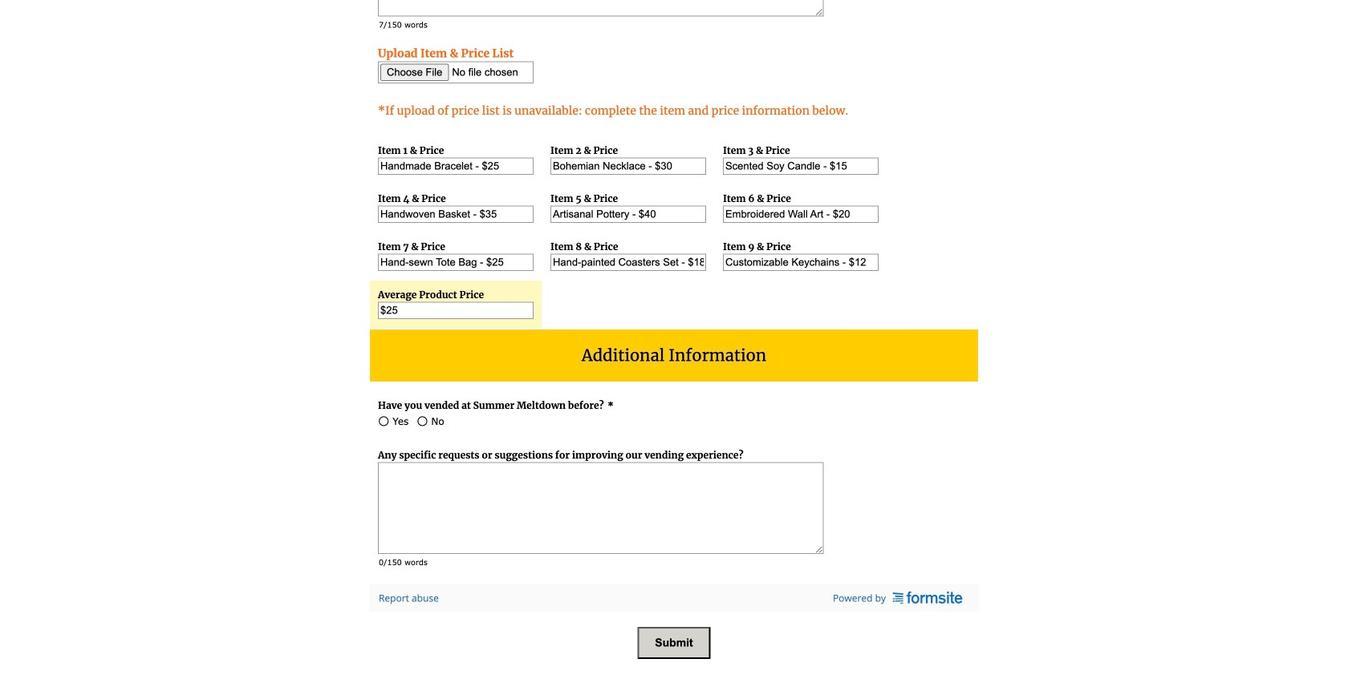 Task type: locate. For each thing, give the bounding box(es) containing it.
None submit
[[638, 628, 711, 660]]

formsite image
[[893, 592, 963, 605]]

None file field
[[378, 61, 534, 83]]

None text field
[[378, 0, 824, 16], [378, 158, 534, 175], [551, 158, 706, 175], [723, 158, 879, 175], [378, 206, 534, 223], [723, 206, 879, 223], [551, 254, 706, 271], [723, 254, 879, 271], [378, 463, 824, 555], [378, 0, 824, 16], [378, 158, 534, 175], [551, 158, 706, 175], [723, 158, 879, 175], [378, 206, 534, 223], [723, 206, 879, 223], [551, 254, 706, 271], [723, 254, 879, 271], [378, 463, 824, 555]]

None text field
[[551, 206, 706, 223], [378, 254, 534, 271], [378, 302, 534, 319], [551, 206, 706, 223], [378, 254, 534, 271], [378, 302, 534, 319]]



